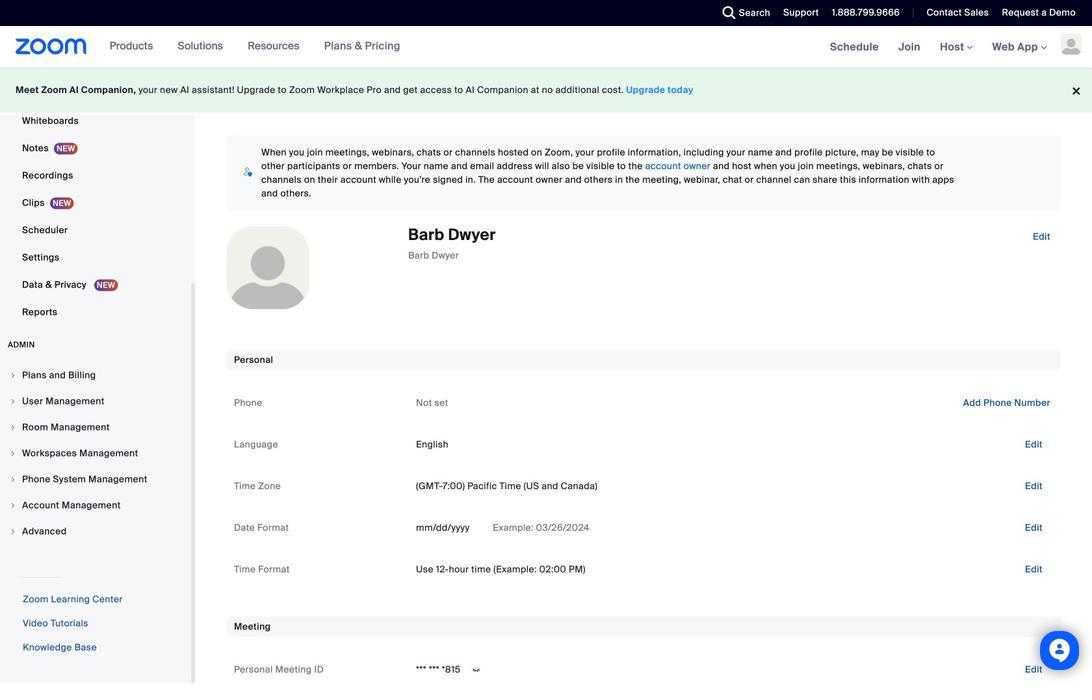 Task type: vqa. For each thing, say whether or not it's contained in the screenshot.
third menu item from the bottom of the Admin Menu MENU
yes



Task type: locate. For each thing, give the bounding box(es) containing it.
6 right image from the top
[[9, 528, 17, 535]]

right image
[[9, 424, 17, 431]]

zoom logo image
[[16, 38, 87, 55]]

1 menu item from the top
[[0, 363, 191, 388]]

banner
[[0, 26, 1093, 69]]

edit user photo image
[[258, 262, 278, 274]]

user photo image
[[227, 227, 309, 309]]

3 menu item from the top
[[0, 415, 191, 440]]

7 menu item from the top
[[0, 519, 191, 544]]

3 right image from the top
[[9, 450, 17, 457]]

5 right image from the top
[[9, 502, 17, 509]]

1 right image from the top
[[9, 371, 17, 379]]

6 menu item from the top
[[0, 493, 191, 518]]

right image for second menu item
[[9, 397, 17, 405]]

right image for seventh menu item from the top
[[9, 528, 17, 535]]

right image
[[9, 371, 17, 379], [9, 397, 17, 405], [9, 450, 17, 457], [9, 476, 17, 483], [9, 502, 17, 509], [9, 528, 17, 535]]

profile picture image
[[1062, 34, 1083, 55]]

4 right image from the top
[[9, 476, 17, 483]]

2 right image from the top
[[9, 397, 17, 405]]

right image for 7th menu item from the bottom of the admin menu menu on the left bottom
[[9, 371, 17, 379]]

menu item
[[0, 363, 191, 388], [0, 389, 191, 414], [0, 415, 191, 440], [0, 441, 191, 466], [0, 467, 191, 492], [0, 493, 191, 518], [0, 519, 191, 544]]

right image for sixth menu item from the top
[[9, 502, 17, 509]]

right image for third menu item from the bottom of the admin menu menu on the left bottom
[[9, 476, 17, 483]]

footer
[[0, 68, 1093, 113]]

product information navigation
[[100, 26, 410, 68]]



Task type: describe. For each thing, give the bounding box(es) containing it.
show personal meeting id image
[[466, 664, 487, 676]]

5 menu item from the top
[[0, 467, 191, 492]]

right image for fourth menu item from the bottom of the admin menu menu on the left bottom
[[9, 450, 17, 457]]

4 menu item from the top
[[0, 441, 191, 466]]

personal menu menu
[[0, 0, 191, 327]]

admin menu menu
[[0, 363, 191, 545]]

2 menu item from the top
[[0, 389, 191, 414]]

meetings navigation
[[821, 26, 1093, 69]]



